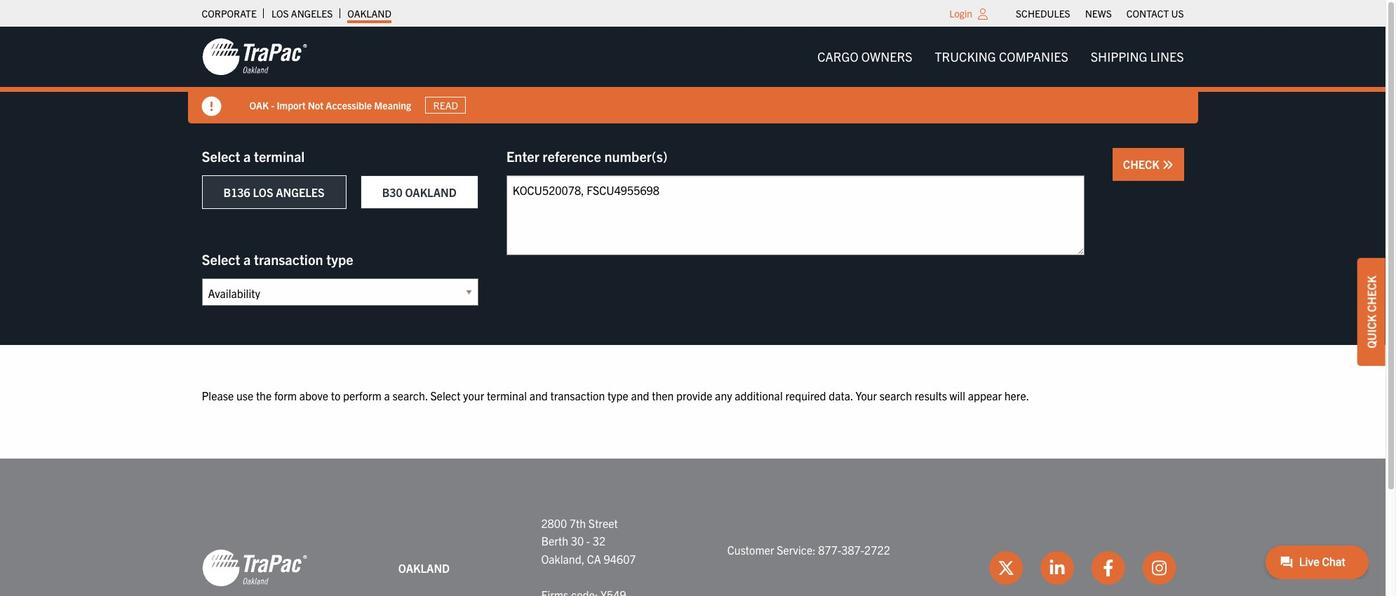 Task type: vqa. For each thing, say whether or not it's contained in the screenshot.
05:00 associated with 081W/081E
no



Task type: describe. For each thing, give the bounding box(es) containing it.
a for transaction
[[243, 250, 251, 268]]

select a transaction type
[[202, 250, 353, 268]]

street
[[589, 516, 618, 530]]

cargo
[[817, 48, 859, 65]]

1 vertical spatial oakland
[[405, 185, 457, 199]]

Enter reference number(s) text field
[[506, 175, 1085, 255]]

your
[[856, 389, 877, 403]]

b30
[[382, 185, 403, 199]]

2 vertical spatial oakland
[[398, 561, 450, 575]]

light image
[[978, 8, 988, 20]]

schedules link
[[1016, 4, 1070, 23]]

cargo owners link
[[806, 43, 924, 71]]

use
[[236, 389, 253, 403]]

the
[[256, 389, 272, 403]]

appear
[[968, 389, 1002, 403]]

1 vertical spatial angeles
[[276, 185, 325, 199]]

0 vertical spatial type
[[326, 250, 353, 268]]

search
[[880, 389, 912, 403]]

quick check link
[[1358, 258, 1386, 366]]

number(s)
[[604, 147, 668, 165]]

berth
[[541, 534, 568, 548]]

import
[[277, 99, 306, 111]]

menu bar containing cargo owners
[[806, 43, 1195, 71]]

enter
[[506, 147, 539, 165]]

1 horizontal spatial type
[[608, 389, 628, 403]]

oak
[[249, 99, 269, 111]]

customer
[[727, 543, 774, 557]]

your
[[463, 389, 484, 403]]

trucking companies link
[[924, 43, 1080, 71]]

1 vertical spatial check
[[1365, 276, 1379, 312]]

2 oakland image from the top
[[202, 549, 307, 588]]

2722
[[864, 543, 890, 557]]

check button
[[1113, 148, 1184, 181]]

0 vertical spatial -
[[271, 99, 274, 111]]

solid image
[[202, 97, 221, 116]]

32
[[593, 534, 606, 548]]

oakland,
[[541, 552, 585, 566]]

perform
[[343, 389, 382, 403]]

solid image
[[1162, 159, 1173, 170]]

owners
[[861, 48, 912, 65]]

data.
[[829, 389, 853, 403]]

1 vertical spatial terminal
[[487, 389, 527, 403]]

news
[[1085, 7, 1112, 20]]

quick
[[1365, 315, 1379, 349]]

accessible
[[326, 99, 372, 111]]

trucking
[[935, 48, 996, 65]]

shipping
[[1091, 48, 1147, 65]]

will
[[950, 389, 965, 403]]

387-
[[841, 543, 864, 557]]

30
[[571, 534, 584, 548]]

search.
[[393, 389, 428, 403]]

0 vertical spatial los
[[271, 7, 289, 20]]

read link
[[425, 97, 466, 114]]

reference
[[543, 147, 601, 165]]

1 oakland image from the top
[[202, 37, 307, 76]]

menu bar containing schedules
[[1009, 4, 1191, 23]]

2 vertical spatial select
[[430, 389, 461, 403]]

results
[[915, 389, 947, 403]]

0 horizontal spatial terminal
[[254, 147, 305, 165]]

please use the form above to perform a search. select your terminal and transaction type and then provide any additional required data. your search results will appear here.
[[202, 389, 1029, 403]]

contact us
[[1127, 7, 1184, 20]]



Task type: locate. For each thing, give the bounding box(es) containing it.
0 vertical spatial select
[[202, 147, 240, 165]]

-
[[271, 99, 274, 111], [586, 534, 590, 548]]

0 vertical spatial check
[[1123, 157, 1162, 171]]

a down b136
[[243, 250, 251, 268]]

above
[[299, 389, 328, 403]]

shipping lines
[[1091, 48, 1184, 65]]

0 horizontal spatial transaction
[[254, 250, 323, 268]]

transaction
[[254, 250, 323, 268], [550, 389, 605, 403]]

0 vertical spatial oakland image
[[202, 37, 307, 76]]

1 horizontal spatial and
[[631, 389, 649, 403]]

b136 los angeles
[[223, 185, 325, 199]]

news link
[[1085, 4, 1112, 23]]

a
[[243, 147, 251, 165], [243, 250, 251, 268], [384, 389, 390, 403]]

us
[[1171, 7, 1184, 20]]

select for select a transaction type
[[202, 250, 240, 268]]

not
[[308, 99, 324, 111]]

provide
[[676, 389, 712, 403]]

terminal
[[254, 147, 305, 165], [487, 389, 527, 403]]

customer service: 877-387-2722
[[727, 543, 890, 557]]

menu bar
[[1009, 4, 1191, 23], [806, 43, 1195, 71]]

type
[[326, 250, 353, 268], [608, 389, 628, 403]]

oak - import not accessible meaning
[[249, 99, 411, 111]]

0 horizontal spatial type
[[326, 250, 353, 268]]

7th
[[570, 516, 586, 530]]

0 horizontal spatial and
[[529, 389, 548, 403]]

b136
[[223, 185, 250, 199]]

1 vertical spatial select
[[202, 250, 240, 268]]

menu bar down light icon
[[806, 43, 1195, 71]]

0 horizontal spatial check
[[1123, 157, 1162, 171]]

0 vertical spatial oakland
[[348, 7, 391, 20]]

additional
[[735, 389, 783, 403]]

select
[[202, 147, 240, 165], [202, 250, 240, 268], [430, 389, 461, 403]]

to
[[331, 389, 340, 403]]

0 vertical spatial angeles
[[291, 7, 333, 20]]

- right oak
[[271, 99, 274, 111]]

2 and from the left
[[631, 389, 649, 403]]

check
[[1123, 157, 1162, 171], [1365, 276, 1379, 312]]

2800 7th street berth 30 - 32 oakland, ca 94607
[[541, 516, 636, 566]]

ca
[[587, 552, 601, 566]]

quick check
[[1365, 276, 1379, 349]]

select left the your
[[430, 389, 461, 403]]

0 vertical spatial a
[[243, 147, 251, 165]]

login link
[[949, 7, 972, 20]]

1 horizontal spatial -
[[586, 534, 590, 548]]

check inside button
[[1123, 157, 1162, 171]]

and right the your
[[529, 389, 548, 403]]

contact
[[1127, 7, 1169, 20]]

corporate link
[[202, 4, 257, 23]]

- inside the 2800 7th street berth 30 - 32 oakland, ca 94607
[[586, 534, 590, 548]]

select for select a terminal
[[202, 147, 240, 165]]

angeles left oakland link
[[291, 7, 333, 20]]

1 vertical spatial oakland image
[[202, 549, 307, 588]]

1 and from the left
[[529, 389, 548, 403]]

a left search.
[[384, 389, 390, 403]]

lines
[[1150, 48, 1184, 65]]

0 vertical spatial terminal
[[254, 147, 305, 165]]

form
[[274, 389, 297, 403]]

cargo owners
[[817, 48, 912, 65]]

oakland
[[348, 7, 391, 20], [405, 185, 457, 199], [398, 561, 450, 575]]

meaning
[[374, 99, 411, 111]]

a up b136
[[243, 147, 251, 165]]

1 vertical spatial a
[[243, 250, 251, 268]]

los angeles
[[271, 7, 333, 20]]

1 vertical spatial type
[[608, 389, 628, 403]]

here.
[[1005, 389, 1029, 403]]

required
[[785, 389, 826, 403]]

2 vertical spatial a
[[384, 389, 390, 403]]

los right b136
[[253, 185, 273, 199]]

1 vertical spatial menu bar
[[806, 43, 1195, 71]]

select down b136
[[202, 250, 240, 268]]

login
[[949, 7, 972, 20]]

1 vertical spatial -
[[586, 534, 590, 548]]

b30 oakland
[[382, 185, 457, 199]]

footer containing 2800 7th street
[[0, 459, 1386, 596]]

terminal up b136 los angeles
[[254, 147, 305, 165]]

please
[[202, 389, 234, 403]]

footer
[[0, 459, 1386, 596]]

and
[[529, 389, 548, 403], [631, 389, 649, 403]]

- right 30
[[586, 534, 590, 548]]

1 horizontal spatial terminal
[[487, 389, 527, 403]]

877-
[[818, 543, 841, 557]]

then
[[652, 389, 674, 403]]

companies
[[999, 48, 1068, 65]]

1 vertical spatial los
[[253, 185, 273, 199]]

1 vertical spatial transaction
[[550, 389, 605, 403]]

angeles down the select a terminal
[[276, 185, 325, 199]]

schedules
[[1016, 7, 1070, 20]]

los angeles link
[[271, 4, 333, 23]]

1 horizontal spatial transaction
[[550, 389, 605, 403]]

banner containing cargo owners
[[0, 27, 1396, 123]]

a for terminal
[[243, 147, 251, 165]]

menu bar up shipping
[[1009, 4, 1191, 23]]

and left then
[[631, 389, 649, 403]]

0 horizontal spatial -
[[271, 99, 274, 111]]

select a terminal
[[202, 147, 305, 165]]

shipping lines link
[[1080, 43, 1195, 71]]

trucking companies
[[935, 48, 1068, 65]]

oakland link
[[348, 4, 391, 23]]

enter reference number(s)
[[506, 147, 668, 165]]

oakland image
[[202, 37, 307, 76], [202, 549, 307, 588]]

0 vertical spatial transaction
[[254, 250, 323, 268]]

any
[[715, 389, 732, 403]]

angeles
[[291, 7, 333, 20], [276, 185, 325, 199]]

0 vertical spatial menu bar
[[1009, 4, 1191, 23]]

corporate
[[202, 7, 257, 20]]

banner
[[0, 27, 1396, 123]]

service:
[[777, 543, 816, 557]]

terminal right the your
[[487, 389, 527, 403]]

los
[[271, 7, 289, 20], [253, 185, 273, 199]]

1 horizontal spatial check
[[1365, 276, 1379, 312]]

2800
[[541, 516, 567, 530]]

select up b136
[[202, 147, 240, 165]]

contact us link
[[1127, 4, 1184, 23]]

los right corporate on the top left of page
[[271, 7, 289, 20]]

94607
[[604, 552, 636, 566]]

read
[[433, 99, 458, 112]]



